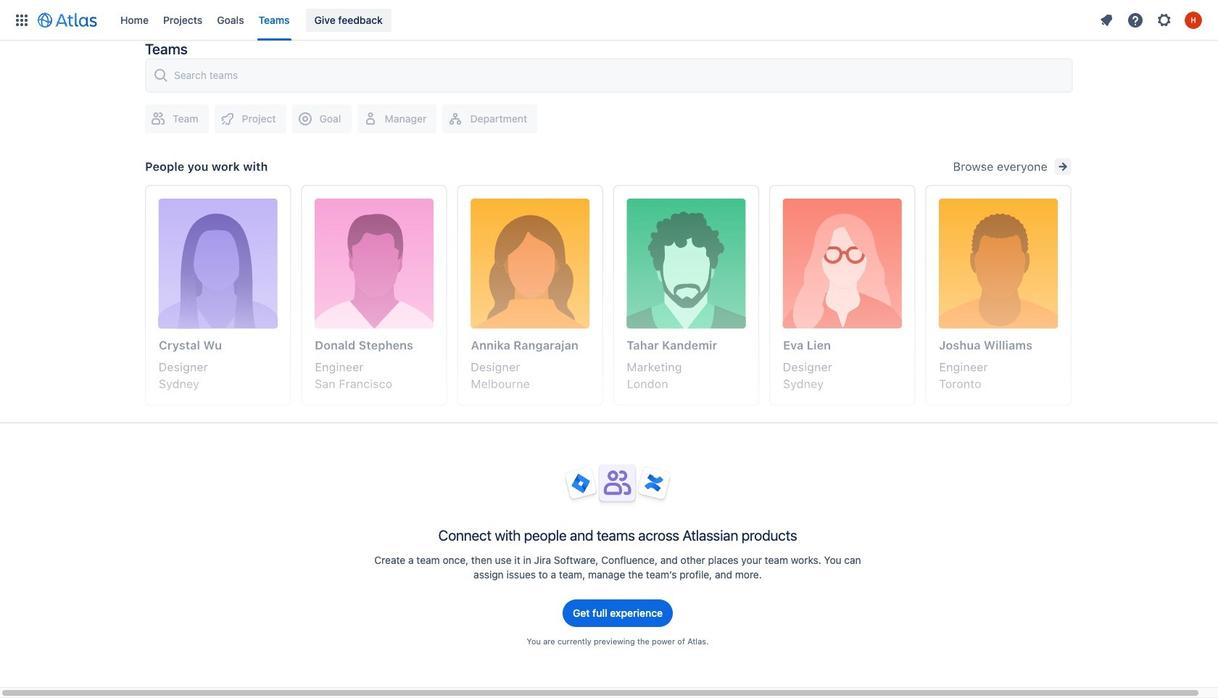 Task type: vqa. For each thing, say whether or not it's contained in the screenshot.
Account image
yes



Task type: locate. For each thing, give the bounding box(es) containing it.
list
[[113, 0, 1094, 40], [1094, 8, 1210, 32]]

banner
[[0, 0, 1219, 41]]

switch to... image
[[13, 11, 30, 29]]

help icon image
[[1127, 11, 1145, 29]]



Task type: describe. For each thing, give the bounding box(es) containing it.
top element
[[9, 0, 1094, 40]]

Search teams field
[[170, 62, 1066, 88]]

account image
[[1185, 11, 1203, 29]]

search teams image
[[152, 67, 170, 84]]

settings image
[[1156, 11, 1174, 29]]

notifications image
[[1098, 11, 1116, 29]]



